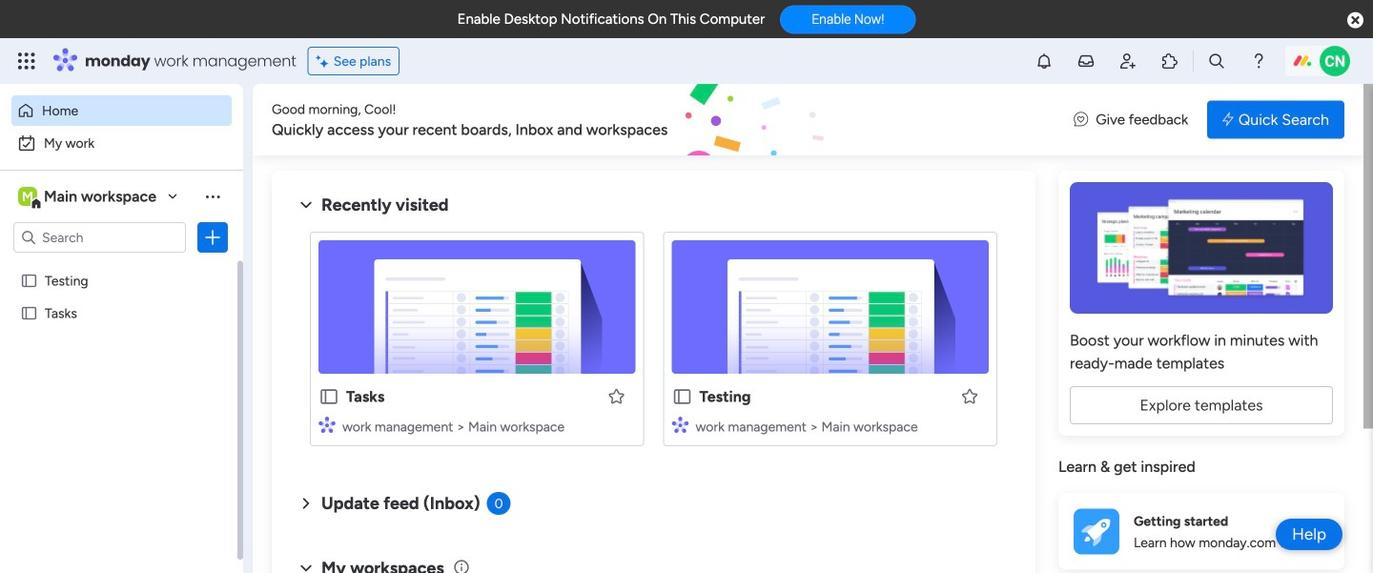 Task type: describe. For each thing, give the bounding box(es) containing it.
workspace selection element
[[18, 185, 159, 210]]

workspace options image
[[203, 187, 222, 206]]

search everything image
[[1207, 51, 1226, 71]]

workspace image
[[18, 186, 37, 207]]

cool name image
[[1320, 46, 1350, 76]]

update feed image
[[1077, 51, 1096, 71]]

add to favorites image
[[607, 387, 626, 406]]

select product image
[[17, 51, 36, 71]]

notifications image
[[1035, 51, 1054, 71]]

dapulse close image
[[1348, 11, 1364, 31]]

close recently visited image
[[295, 194, 318, 216]]

Search in workspace field
[[40, 226, 159, 248]]

close my workspaces image
[[295, 557, 318, 573]]

open update feed (inbox) image
[[295, 492, 318, 515]]

templates image image
[[1076, 182, 1327, 314]]

2 vertical spatial option
[[0, 264, 243, 267]]

1 vertical spatial public board image
[[672, 386, 693, 407]]

1 vertical spatial option
[[11, 128, 232, 158]]

0 horizontal spatial public board image
[[20, 272, 38, 290]]



Task type: vqa. For each thing, say whether or not it's contained in the screenshot.
Public board IMAGE
yes



Task type: locate. For each thing, give the bounding box(es) containing it.
list box
[[0, 261, 243, 573]]

add to favorites image
[[960, 387, 979, 406]]

v2 bolt switch image
[[1223, 109, 1234, 130]]

help image
[[1249, 51, 1268, 71]]

option
[[11, 95, 232, 126], [11, 128, 232, 158], [0, 264, 243, 267]]

invite members image
[[1119, 51, 1138, 71]]

monday marketplace image
[[1161, 51, 1180, 71]]

1 horizontal spatial public board image
[[319, 386, 339, 407]]

public board image
[[20, 304, 38, 322], [672, 386, 693, 407]]

options image
[[203, 228, 222, 247]]

0 vertical spatial public board image
[[20, 272, 38, 290]]

0 vertical spatial option
[[11, 95, 232, 126]]

see plans image
[[316, 50, 333, 72]]

component image
[[672, 416, 689, 433]]

getting started element
[[1059, 494, 1345, 570]]

0 vertical spatial public board image
[[20, 304, 38, 322]]

1 horizontal spatial public board image
[[672, 386, 693, 407]]

0 element
[[487, 492, 511, 515]]

1 vertical spatial public board image
[[319, 386, 339, 407]]

quick search results list box
[[295, 216, 1013, 469]]

0 horizontal spatial public board image
[[20, 304, 38, 322]]

public board image
[[20, 272, 38, 290], [319, 386, 339, 407]]

v2 user feedback image
[[1074, 109, 1088, 130]]



